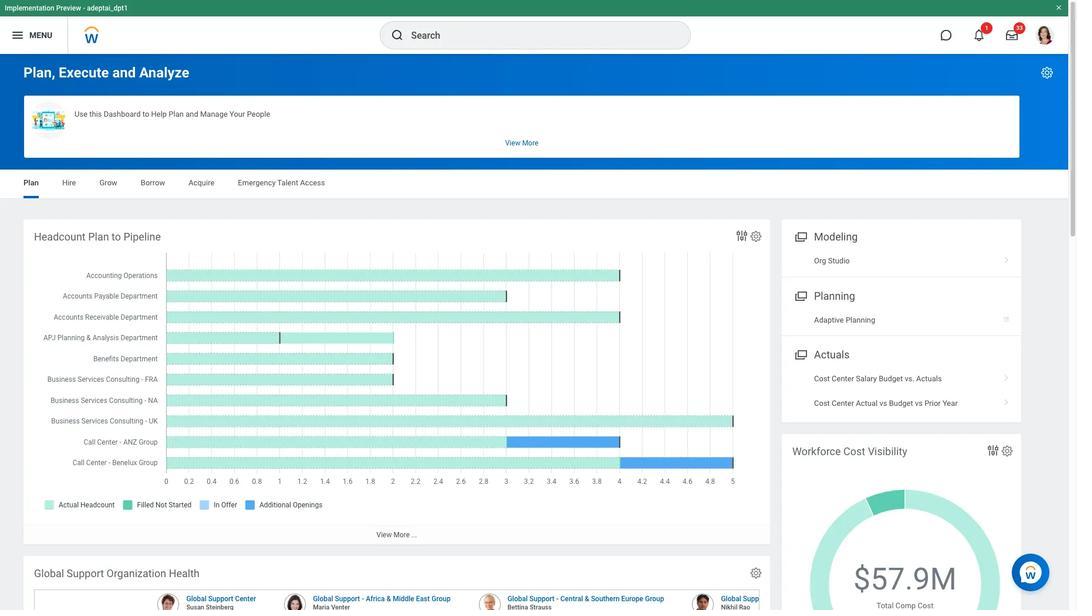 Task type: vqa. For each thing, say whether or not it's contained in the screenshot.
the & in Global Support - Central & Southern Europe Group link
yes



Task type: locate. For each thing, give the bounding box(es) containing it.
1 group from the left
[[432, 595, 451, 603]]

tab list containing plan
[[12, 170, 1057, 198]]

chevron right image inside org studio link
[[999, 252, 1014, 264]]

1 vertical spatial center
[[832, 399, 854, 408]]

global support center link
[[186, 593, 256, 603]]

global for global support organization health
[[34, 568, 64, 580]]

0 horizontal spatial group
[[432, 595, 451, 603]]

0 vertical spatial menu group image
[[792, 287, 808, 303]]

1 vertical spatial actuals
[[916, 375, 942, 383]]

and
[[112, 65, 136, 81], [186, 110, 198, 119]]

1 horizontal spatial actuals
[[916, 375, 942, 383]]

configure and view chart data image left configure headcount plan to pipeline image
[[735, 229, 749, 243]]

implementation
[[5, 4, 54, 12]]

global inside "link"
[[186, 595, 207, 603]]

vs left prior
[[915, 399, 923, 408]]

0 vertical spatial to
[[143, 110, 149, 119]]

$57.9m total comp cost
[[854, 562, 957, 610]]

...
[[411, 531, 417, 540]]

2 vertical spatial plan
[[88, 231, 109, 243]]

33
[[1016, 25, 1023, 31]]

to inside button
[[143, 110, 149, 119]]

menu banner
[[0, 0, 1068, 54]]

0 horizontal spatial plan
[[23, 178, 39, 187]]

$57.9m main content
[[0, 54, 1077, 610]]

2 vertical spatial chevron right image
[[999, 395, 1014, 407]]

group right 'east'
[[432, 595, 451, 603]]

planning
[[814, 290, 855, 302], [846, 316, 875, 324]]

analyze
[[139, 65, 189, 81]]

&
[[387, 595, 391, 603], [585, 595, 589, 603]]

1 horizontal spatial and
[[186, 110, 198, 119]]

1 vertical spatial to
[[112, 231, 121, 243]]

use this dashboard to help plan and manage your people
[[75, 110, 270, 119]]

2 horizontal spatial group
[[797, 595, 816, 603]]

borrow
[[141, 178, 165, 187]]

budget left vs.
[[879, 375, 903, 383]]

east
[[416, 595, 430, 603]]

configure and view chart data image for headcount plan to pipeline
[[735, 229, 749, 243]]

0 vertical spatial configure and view chart data image
[[735, 229, 749, 243]]

configure workforce cost visibility image
[[1001, 445, 1014, 458]]

0 vertical spatial plan
[[169, 110, 184, 119]]

- right preview
[[83, 4, 85, 12]]

0 horizontal spatial &
[[387, 595, 391, 603]]

1 chevron right image from the top
[[999, 252, 1014, 264]]

2 chevron right image from the top
[[999, 370, 1014, 382]]

1 horizontal spatial group
[[645, 595, 664, 603]]

talent
[[277, 178, 298, 187]]

support
[[67, 568, 104, 580], [208, 595, 233, 603], [335, 595, 360, 603], [529, 595, 555, 603], [743, 595, 768, 603]]

view more ... link
[[23, 525, 770, 545]]

comp
[[896, 602, 916, 610]]

Search Workday  search field
[[411, 22, 666, 48]]

dashboard
[[104, 110, 141, 119]]

0 vertical spatial center
[[832, 375, 854, 383]]

configure and view chart data image
[[735, 229, 749, 243], [986, 444, 1000, 458]]

more
[[394, 531, 410, 540]]

menu group image
[[792, 287, 808, 303], [792, 346, 808, 362]]

global for global support center
[[186, 595, 207, 603]]

- for adeptai_dpt1
[[83, 4, 85, 12]]

actual
[[856, 399, 878, 408]]

access
[[300, 178, 325, 187]]

center
[[832, 375, 854, 383], [832, 399, 854, 408], [235, 595, 256, 603]]

2 menu group image from the top
[[792, 346, 808, 362]]

support for global support - africa & middle east group
[[335, 595, 360, 603]]

notifications large image
[[973, 29, 985, 41]]

chevron right image
[[999, 252, 1014, 264], [999, 370, 1014, 382], [999, 395, 1014, 407]]

plan right headcount
[[88, 231, 109, 243]]

2 & from the left
[[585, 595, 589, 603]]

1 vertical spatial plan
[[23, 178, 39, 187]]

configure and view chart data image inside workforce cost visibility element
[[986, 444, 1000, 458]]

- left central on the right bottom
[[556, 595, 559, 603]]

3 chevron right image from the top
[[999, 395, 1014, 407]]

group for global support - africa & middle east group
[[432, 595, 451, 603]]

planning right the adaptive
[[846, 316, 875, 324]]

global support organization health element
[[23, 556, 1077, 610]]

global support - central & southern europe group link
[[508, 593, 664, 603]]

1 horizontal spatial plan
[[88, 231, 109, 243]]

headcount plan to pipeline
[[34, 231, 161, 243]]

studio
[[828, 257, 850, 265]]

1 horizontal spatial to
[[143, 110, 149, 119]]

plan,
[[23, 65, 55, 81]]

plan inside tab list
[[23, 178, 39, 187]]

africa
[[366, 595, 385, 603]]

1 vertical spatial chevron right image
[[999, 370, 1014, 382]]

headcount plan to pipeline element
[[23, 220, 770, 545]]

budget down cost center salary budget vs. actuals link
[[889, 399, 913, 408]]

plan
[[169, 110, 184, 119], [23, 178, 39, 187], [88, 231, 109, 243]]

profile logan mcneil image
[[1035, 26, 1054, 47]]

southern
[[591, 595, 620, 603]]

configure and view chart data image inside headcount plan to pipeline element
[[735, 229, 749, 243]]

configure and view chart data image left configure workforce cost visibility icon
[[986, 444, 1000, 458]]

2 horizontal spatial plan
[[169, 110, 184, 119]]

1 vertical spatial planning
[[846, 316, 875, 324]]

global for global support - africa & middle east group
[[313, 595, 333, 603]]

vs right actual
[[880, 399, 887, 408]]

europe
[[621, 595, 643, 603]]

menu
[[29, 30, 52, 40]]

and left analyze
[[112, 65, 136, 81]]

1 vertical spatial configure and view chart data image
[[986, 444, 1000, 458]]

your
[[230, 110, 245, 119]]

support for global support - central & southern europe group
[[529, 595, 555, 603]]

- left the japac
[[770, 595, 772, 603]]

middle
[[393, 595, 414, 603]]

0 horizontal spatial to
[[112, 231, 121, 243]]

list containing cost center salary budget vs. actuals
[[782, 367, 1021, 416]]

adaptive planning link
[[782, 308, 1021, 332]]

vs
[[880, 399, 887, 408], [915, 399, 923, 408]]

center inside "link"
[[235, 595, 256, 603]]

1 vs from the left
[[880, 399, 887, 408]]

0 vertical spatial chevron right image
[[999, 252, 1014, 264]]

2 vertical spatial center
[[235, 595, 256, 603]]

1 horizontal spatial &
[[585, 595, 589, 603]]

global
[[34, 568, 64, 580], [186, 595, 207, 603], [313, 595, 333, 603], [508, 595, 528, 603], [721, 595, 741, 603]]

1 menu group image from the top
[[792, 287, 808, 303]]

group right 'europe'
[[645, 595, 664, 603]]

actuals right vs.
[[916, 375, 942, 383]]

organization
[[107, 568, 166, 580]]

chevron right image inside cost center salary budget vs. actuals link
[[999, 370, 1014, 382]]

cost left the salary
[[814, 375, 830, 383]]

1 vertical spatial and
[[186, 110, 198, 119]]

to left help
[[143, 110, 149, 119]]

plan right help
[[169, 110, 184, 119]]

support for global support center
[[208, 595, 233, 603]]

global support - africa & middle east group link
[[313, 593, 451, 603]]

0 vertical spatial actuals
[[814, 349, 850, 361]]

tab list inside $57.9m main content
[[12, 170, 1057, 198]]

0 horizontal spatial configure and view chart data image
[[735, 229, 749, 243]]

2 group from the left
[[645, 595, 664, 603]]

plan left hire
[[23, 178, 39, 187]]

1 & from the left
[[387, 595, 391, 603]]

cost
[[814, 375, 830, 383], [814, 399, 830, 408], [844, 446, 865, 458], [918, 602, 934, 610]]

implementation preview -   adeptai_dpt1
[[5, 4, 128, 12]]

list
[[782, 367, 1021, 416]]

cost left actual
[[814, 399, 830, 408]]

cost right comp
[[918, 602, 934, 610]]

central
[[560, 595, 583, 603]]

pipeline
[[124, 231, 161, 243]]

3 group from the left
[[797, 595, 816, 603]]

1 vertical spatial menu group image
[[792, 346, 808, 362]]

budget
[[879, 375, 903, 383], [889, 399, 913, 408]]

$57.9m
[[854, 562, 957, 598]]

this
[[89, 110, 102, 119]]

group right the japac
[[797, 595, 816, 603]]

tab list
[[12, 170, 1057, 198]]

0 vertical spatial planning
[[814, 290, 855, 302]]

0 vertical spatial budget
[[879, 375, 903, 383]]

cost left visibility
[[844, 446, 865, 458]]

& right africa
[[387, 595, 391, 603]]

group
[[432, 595, 451, 603], [645, 595, 664, 603], [797, 595, 816, 603]]

1 horizontal spatial vs
[[915, 399, 923, 408]]

0 vertical spatial and
[[112, 65, 136, 81]]

0 horizontal spatial vs
[[880, 399, 887, 408]]

cost inside $57.9m total comp cost
[[918, 602, 934, 610]]

to
[[143, 110, 149, 119], [112, 231, 121, 243]]

vs.
[[905, 375, 914, 383]]

planning up the adaptive
[[814, 290, 855, 302]]

total
[[877, 602, 894, 610]]

headcount
[[34, 231, 86, 243]]

grow
[[99, 178, 117, 187]]

workforce cost visibility element
[[782, 434, 1021, 610]]

support inside "link"
[[208, 595, 233, 603]]

and left manage
[[186, 110, 198, 119]]

plan inside button
[[169, 110, 184, 119]]

execute
[[59, 65, 109, 81]]

global support - africa & middle east group
[[313, 595, 451, 603]]

- for japac
[[770, 595, 772, 603]]

justify image
[[11, 28, 25, 42]]

& inside global support - africa & middle east group link
[[387, 595, 391, 603]]

0 horizontal spatial and
[[112, 65, 136, 81]]

& right central on the right bottom
[[585, 595, 589, 603]]

cost center salary budget vs. actuals link
[[782, 367, 1021, 391]]

menu group image for planning
[[792, 287, 808, 303]]

support for global support - japac group
[[743, 595, 768, 603]]

actuals down the adaptive
[[814, 349, 850, 361]]

preview
[[56, 4, 81, 12]]

year
[[943, 399, 958, 408]]

- left africa
[[362, 595, 364, 603]]

& inside global support - central & southern europe group link
[[585, 595, 589, 603]]

to left pipeline
[[112, 231, 121, 243]]

global for global support - central & southern europe group
[[508, 595, 528, 603]]

actuals
[[814, 349, 850, 361], [916, 375, 942, 383]]

1 horizontal spatial configure and view chart data image
[[986, 444, 1000, 458]]

- inside menu banner
[[83, 4, 85, 12]]

chevron right image inside cost center actual vs budget vs prior year link
[[999, 395, 1014, 407]]

-
[[83, 4, 85, 12], [362, 595, 364, 603], [556, 595, 559, 603], [770, 595, 772, 603]]



Task type: describe. For each thing, give the bounding box(es) containing it.
salary
[[856, 375, 877, 383]]

cost center actual vs budget vs prior year link
[[782, 391, 1021, 416]]

& for central
[[585, 595, 589, 603]]

configure this page image
[[1040, 66, 1054, 80]]

workforce
[[792, 446, 841, 458]]

adeptai_dpt1
[[87, 4, 128, 12]]

global support - japac group link
[[721, 593, 816, 603]]

menu group image
[[792, 228, 808, 244]]

1
[[985, 25, 988, 31]]

close environment banner image
[[1055, 4, 1062, 11]]

- for central
[[556, 595, 559, 603]]

configure global support organization health image
[[750, 567, 763, 580]]

health
[[169, 568, 200, 580]]

global support center
[[186, 595, 256, 603]]

global support - central & southern europe group
[[508, 595, 664, 603]]

menu button
[[0, 16, 68, 54]]

menu group image for actuals
[[792, 346, 808, 362]]

center for actual
[[832, 399, 854, 408]]

modeling
[[814, 231, 858, 243]]

adaptive
[[814, 316, 844, 324]]

global for global support - japac group
[[721, 595, 741, 603]]

group for global support - central & southern europe group
[[645, 595, 664, 603]]

org studio link
[[782, 249, 1021, 273]]

view
[[377, 531, 392, 540]]

chevron right image for actuals
[[999, 370, 1014, 382]]

help
[[151, 110, 167, 119]]

japac
[[774, 595, 796, 603]]

cost center salary budget vs. actuals
[[814, 375, 942, 383]]

org
[[814, 257, 826, 265]]

adaptive planning
[[814, 316, 875, 324]]

support for global support organization health
[[67, 568, 104, 580]]

list inside $57.9m main content
[[782, 367, 1021, 416]]

plan, execute and analyze
[[23, 65, 189, 81]]

global support - japac group
[[721, 595, 816, 603]]

people
[[247, 110, 270, 119]]

- for africa
[[362, 595, 364, 603]]

inbox large image
[[1006, 29, 1018, 41]]

0 horizontal spatial actuals
[[814, 349, 850, 361]]

manage
[[200, 110, 228, 119]]

configure headcount plan to pipeline image
[[750, 230, 763, 243]]

33 button
[[999, 22, 1025, 48]]

configure and view chart data image for workforce cost visibility
[[986, 444, 1000, 458]]

prior
[[925, 399, 941, 408]]

2 vs from the left
[[915, 399, 923, 408]]

emergency
[[238, 178, 276, 187]]

1 vertical spatial budget
[[889, 399, 913, 408]]

org studio
[[814, 257, 850, 265]]

cost center actual vs budget vs prior year
[[814, 399, 958, 408]]

acquire
[[189, 178, 214, 187]]

$57.9m button
[[854, 559, 959, 600]]

view more ...
[[377, 531, 417, 540]]

visibility
[[868, 446, 907, 458]]

workforce cost visibility
[[792, 446, 907, 458]]

ext link image
[[1003, 311, 1014, 323]]

chevron right image for vs
[[999, 395, 1014, 407]]

center for salary
[[832, 375, 854, 383]]

emergency talent access
[[238, 178, 325, 187]]

use this dashboard to help plan and manage your people button
[[24, 96, 1020, 158]]

hire
[[62, 178, 76, 187]]

global support organization health
[[34, 568, 200, 580]]

search image
[[390, 28, 404, 42]]

& for africa
[[387, 595, 391, 603]]

use
[[75, 110, 87, 119]]

and inside use this dashboard to help plan and manage your people button
[[186, 110, 198, 119]]

1 button
[[966, 22, 993, 48]]

planning inside adaptive planning link
[[846, 316, 875, 324]]



